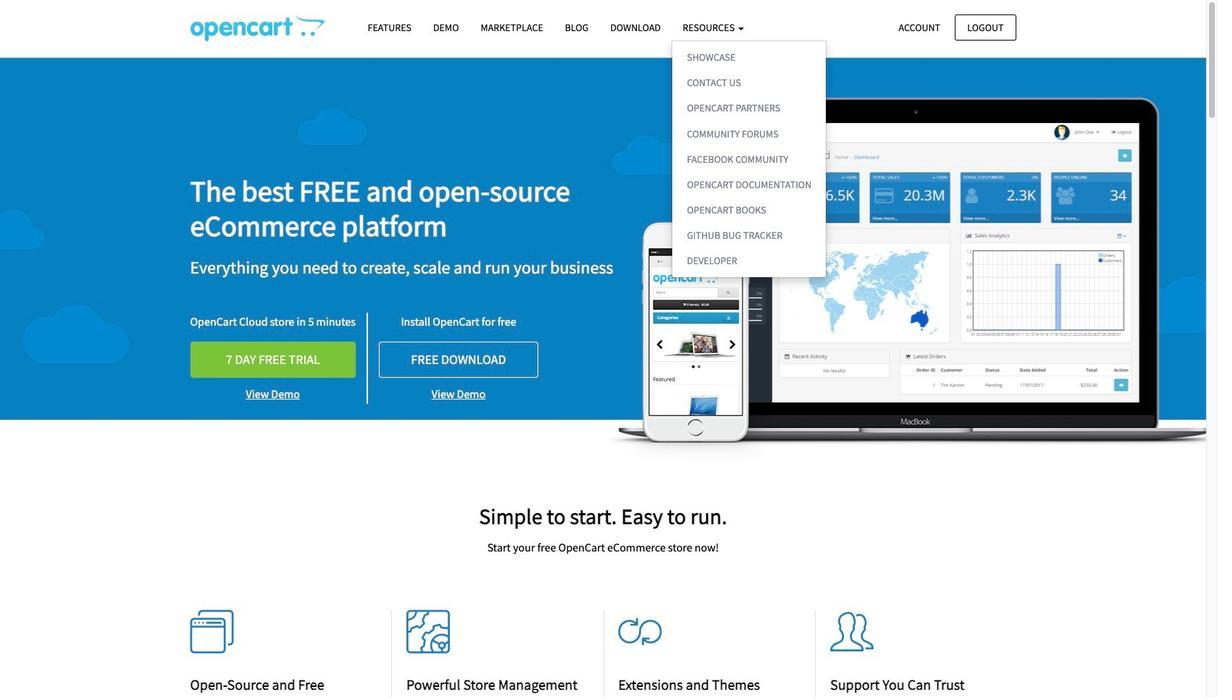 Task type: describe. For each thing, give the bounding box(es) containing it.
opencart - open source shopping cart solution image
[[190, 15, 324, 41]]



Task type: vqa. For each thing, say whether or not it's contained in the screenshot.
"Opencart - Open Source Shopping Cart Solution" image
yes



